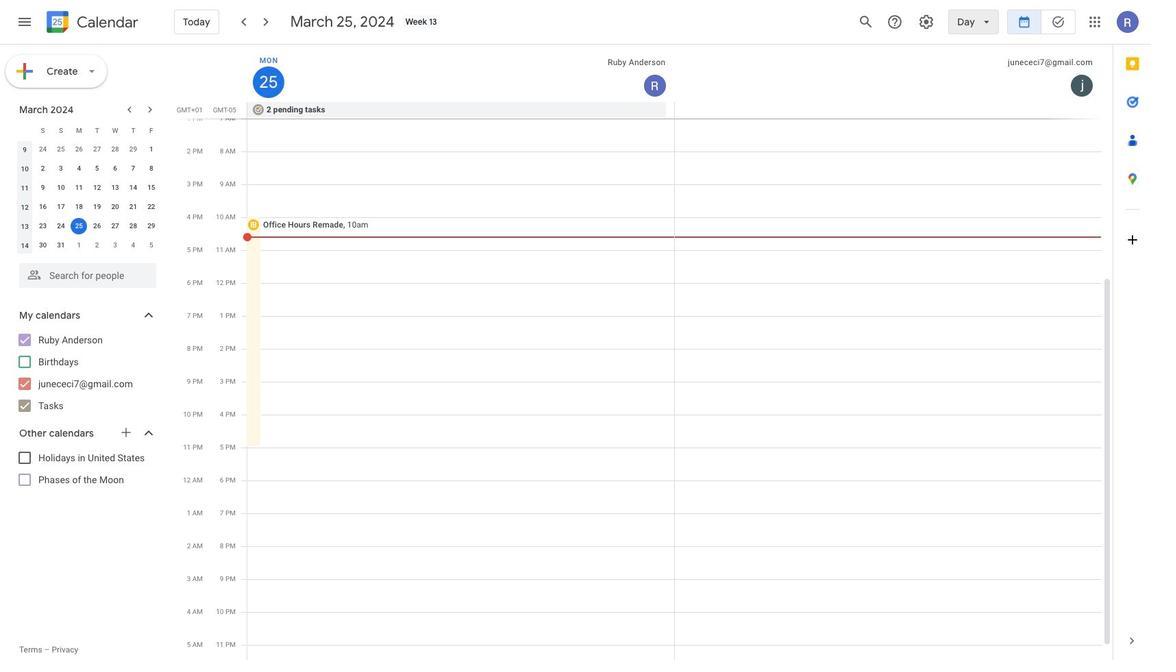 Task type: vqa. For each thing, say whether or not it's contained in the screenshot.
column header within March 2024 grid
yes



Task type: describe. For each thing, give the bounding box(es) containing it.
february 25 element
[[53, 141, 69, 158]]

10 element
[[53, 180, 69, 196]]

april 4 element
[[125, 237, 141, 254]]

31 element
[[53, 237, 69, 254]]

Search for people text field
[[27, 263, 148, 288]]

9 element
[[35, 180, 51, 196]]

row group inside march 2024 grid
[[16, 140, 160, 255]]

7 element
[[125, 160, 141, 177]]

1 element
[[143, 141, 160, 158]]

cell inside row group
[[70, 217, 88, 236]]

april 5 element
[[143, 237, 160, 254]]

17 element
[[53, 199, 69, 215]]

april 3 element
[[107, 237, 123, 254]]

15 element
[[143, 180, 160, 196]]

26 element
[[89, 218, 105, 234]]

14 element
[[125, 180, 141, 196]]

8 element
[[143, 160, 160, 177]]

calendar element
[[44, 8, 138, 38]]

my calendars list
[[3, 329, 170, 417]]

main drawer image
[[16, 14, 33, 30]]

heading inside calendar element
[[74, 14, 138, 31]]

18 element
[[71, 199, 87, 215]]

monday, march 25, today element
[[253, 66, 284, 98]]

30 element
[[35, 237, 51, 254]]

6 element
[[107, 160, 123, 177]]

25, today element
[[71, 218, 87, 234]]

settings menu image
[[919, 14, 935, 30]]

april 1 element
[[71, 237, 87, 254]]



Task type: locate. For each thing, give the bounding box(es) containing it.
column header
[[247, 45, 675, 102], [16, 121, 34, 140]]

add other calendars image
[[119, 426, 133, 439]]

1 vertical spatial column header
[[16, 121, 34, 140]]

12 element
[[89, 180, 105, 196]]

27 element
[[107, 218, 123, 234]]

row
[[241, 102, 1113, 119], [16, 121, 160, 140], [16, 140, 160, 159], [16, 159, 160, 178], [16, 178, 160, 197], [16, 197, 160, 217], [16, 217, 160, 236], [16, 236, 160, 255]]

grid
[[175, 45, 1113, 660]]

march 2024 grid
[[13, 121, 160, 255]]

28 element
[[125, 218, 141, 234]]

20 element
[[107, 199, 123, 215]]

23 element
[[35, 218, 51, 234]]

0 horizontal spatial column header
[[16, 121, 34, 140]]

column header inside march 2024 grid
[[16, 121, 34, 140]]

1 horizontal spatial column header
[[247, 45, 675, 102]]

tab list
[[1114, 45, 1152, 622]]

cell
[[70, 217, 88, 236]]

13 element
[[107, 180, 123, 196]]

february 26 element
[[71, 141, 87, 158]]

3 element
[[53, 160, 69, 177]]

29 element
[[143, 218, 160, 234]]

2 element
[[35, 160, 51, 177]]

None search field
[[0, 258, 170, 288]]

other calendars list
[[3, 447, 170, 491]]

24 element
[[53, 218, 69, 234]]

21 element
[[125, 199, 141, 215]]

19 element
[[89, 199, 105, 215]]

april 2 element
[[89, 237, 105, 254]]

0 vertical spatial column header
[[247, 45, 675, 102]]

february 24 element
[[35, 141, 51, 158]]

5 element
[[89, 160, 105, 177]]

16 element
[[35, 199, 51, 215]]

22 element
[[143, 199, 160, 215]]

heading
[[74, 14, 138, 31]]

4 element
[[71, 160, 87, 177]]

february 29 element
[[125, 141, 141, 158]]

11 element
[[71, 180, 87, 196]]

february 27 element
[[89, 141, 105, 158]]

february 28 element
[[107, 141, 123, 158]]

row group
[[16, 140, 160, 255]]



